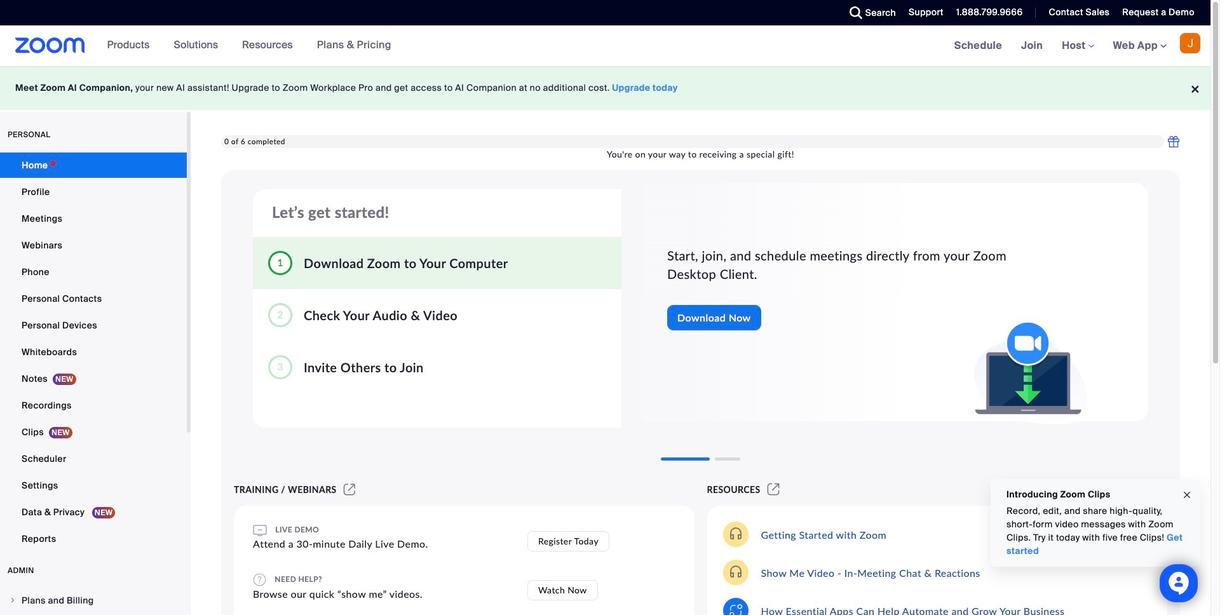 Task type: locate. For each thing, give the bounding box(es) containing it.
menu item
[[0, 589, 187, 613]]

zoom logo image
[[15, 38, 85, 53]]

close image
[[1182, 488, 1193, 502]]

banner
[[0, 25, 1211, 67]]

window new image
[[766, 484, 782, 495]]

footer
[[0, 66, 1211, 110]]



Task type: describe. For each thing, give the bounding box(es) containing it.
personal menu menu
[[0, 153, 187, 553]]

right image
[[9, 597, 17, 605]]

meetings navigation
[[945, 25, 1211, 67]]

product information navigation
[[98, 25, 401, 66]]

profile picture image
[[1180, 33, 1201, 53]]

window new image
[[342, 484, 357, 495]]



Task type: vqa. For each thing, say whether or not it's contained in the screenshot.
left icon
no



